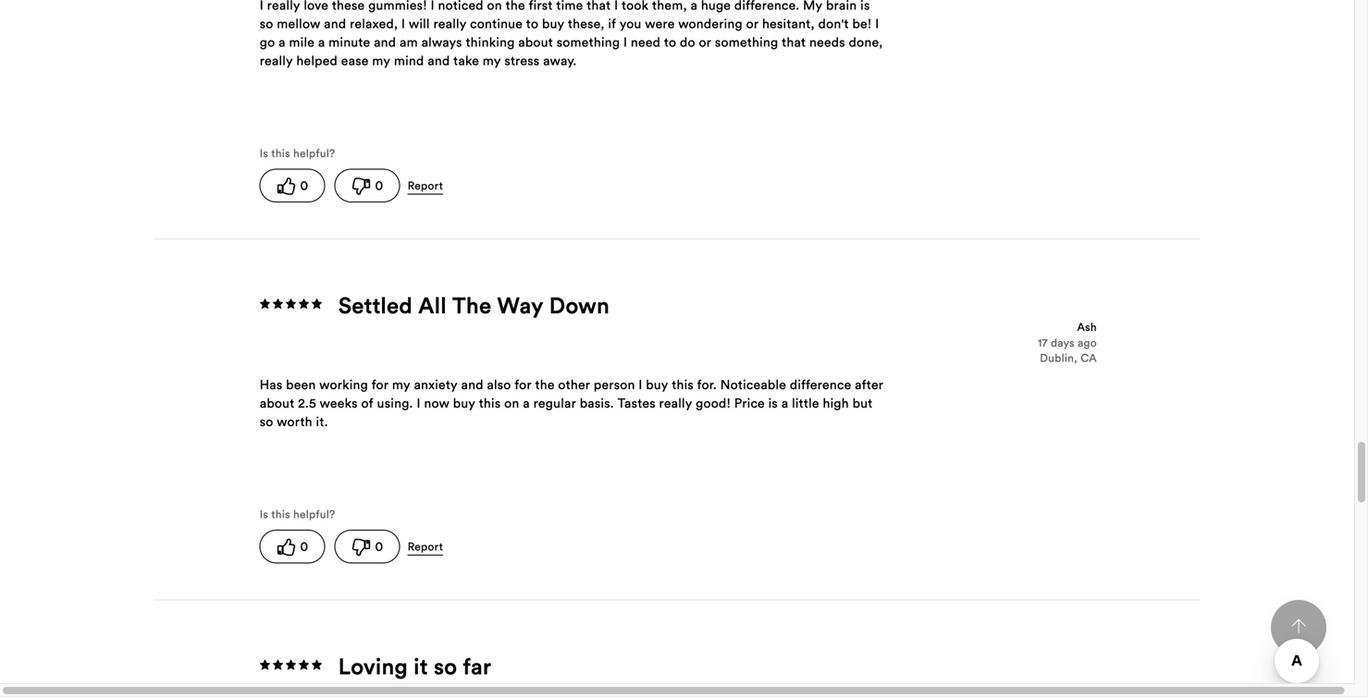 Task type: describe. For each thing, give the bounding box(es) containing it.
down
[[550, 291, 610, 320]]

but
[[853, 395, 873, 412]]

2 for from the left
[[515, 377, 532, 393]]

i left noticed
[[431, 0, 435, 13]]

good!
[[696, 395, 731, 412]]

go
[[260, 34, 275, 50]]

about inside "i really love these gummies! i noticed on the first time that i took them, a huge difference. my brain is so mellow and relaxed, i will really continue to buy these, if you were wondering or hesitant, don't be! i go a mile a minute and am always thinking about something i need to do or something that needs done, really helped ease my mind and take my stress away."
[[519, 34, 554, 50]]

a left huge on the top of page
[[691, 0, 698, 13]]

is inside "i really love these gummies! i noticed on the first time that i took them, a huge difference. my brain is so mellow and relaxed, i will really continue to buy these, if you were wondering or hesitant, don't be! i go a mile a minute and am always thinking about something i need to do or something that needs done, really helped ease my mind and take my stress away."
[[861, 0, 871, 13]]

am
[[400, 34, 418, 50]]

needs
[[810, 34, 846, 50]]

weeks
[[320, 395, 358, 412]]

don't
[[819, 15, 849, 32]]

person
[[594, 377, 636, 393]]

2 something from the left
[[715, 34, 779, 50]]

gummies!
[[368, 0, 428, 13]]

and inside has been working for my anxiety and also for the other person i buy this for. noticeable difference after about 2.5 weeks of using. i now buy this on a regular basis. tastes really good! price is a little high but so worth it.
[[461, 377, 484, 393]]

continue
[[470, 15, 523, 32]]

difference
[[790, 377, 852, 393]]

been
[[286, 377, 316, 393]]

back to top image
[[1292, 620, 1307, 634]]

other
[[559, 377, 591, 393]]

high
[[823, 395, 850, 412]]

0 vertical spatial to
[[526, 15, 539, 32]]

mile
[[289, 34, 315, 50]]

anxiety
[[414, 377, 458, 393]]

noticeable
[[721, 377, 787, 393]]

these
[[332, 0, 365, 13]]

of
[[361, 395, 374, 412]]

using.
[[377, 395, 413, 412]]

thinking
[[466, 34, 515, 50]]

1 vertical spatial or
[[699, 34, 712, 50]]

working
[[320, 377, 368, 393]]

has
[[260, 377, 283, 393]]

2 vertical spatial so
[[434, 653, 457, 681]]

need
[[631, 34, 661, 50]]

dublin,
[[1041, 351, 1078, 365]]

2 horizontal spatial my
[[483, 52, 501, 69]]

17 days ago
[[1039, 336, 1098, 350]]

settled
[[339, 291, 413, 320]]

and down always
[[428, 52, 450, 69]]

love
[[304, 0, 329, 13]]

a left little
[[782, 395, 789, 412]]

ease
[[341, 52, 369, 69]]

has been working for my anxiety and also for the other person i buy this for. noticeable difference after about 2.5 weeks of using. i now buy this on a regular basis. tastes really good! price is a little high but so worth it.
[[260, 377, 884, 430]]

be!
[[853, 15, 872, 32]]

is inside has been working for my anxiety and also for the other person i buy this for. noticeable difference after about 2.5 weeks of using. i now buy this on a regular basis. tastes really good! price is a little high but so worth it.
[[769, 395, 778, 412]]

1 horizontal spatial that
[[782, 34, 806, 50]]

ash
[[1078, 320, 1098, 334]]

noticed
[[438, 0, 484, 13]]

far
[[463, 653, 492, 681]]

do
[[680, 34, 696, 50]]

hesitant,
[[763, 15, 815, 32]]

my
[[804, 0, 823, 13]]

really inside has been working for my anxiety and also for the other person i buy this for. noticeable difference after about 2.5 weeks of using. i now buy this on a regular basis. tastes really good! price is a little high but so worth it.
[[660, 395, 693, 412]]

price
[[735, 395, 765, 412]]

2 horizontal spatial buy
[[646, 377, 669, 393]]

minute
[[329, 34, 371, 50]]

i down you
[[624, 34, 628, 50]]

0 vertical spatial that
[[587, 0, 611, 13]]

i really love these gummies! i noticed on the first time that i took them, a huge difference. my brain is so mellow and relaxed, i will really continue to buy these, if you were wondering or hesitant, don't be! i go a mile a minute and am always thinking about something i need to do or something that needs done, really helped ease my mind and take my stress away.
[[260, 0, 883, 69]]

basis.
[[580, 395, 615, 412]]

1 horizontal spatial or
[[747, 15, 759, 32]]

worth
[[277, 414, 313, 430]]

really up mellow
[[267, 0, 300, 13]]

done,
[[849, 34, 883, 50]]

0 horizontal spatial buy
[[453, 395, 476, 412]]

wondering
[[679, 15, 743, 32]]

little
[[792, 395, 820, 412]]

first
[[529, 0, 553, 13]]



Task type: locate. For each thing, give the bounding box(es) containing it.
0 vertical spatial group
[[260, 169, 630, 203]]

ago
[[1078, 336, 1098, 350]]

17
[[1039, 336, 1048, 350]]

0 vertical spatial this
[[672, 377, 694, 393]]

0
[[300, 177, 308, 194], [375, 177, 383, 194], [300, 539, 308, 555], [375, 539, 383, 555]]

1 for from the left
[[372, 377, 389, 393]]

took
[[622, 0, 649, 13]]

something down wondering
[[715, 34, 779, 50]]

0 button
[[260, 169, 326, 203], [335, 169, 401, 203], [260, 530, 326, 564], [335, 530, 401, 564]]

about inside has been working for my anxiety and also for the other person i buy this for. noticeable difference after about 2.5 weeks of using. i now buy this on a regular basis. tastes really good! price is a little high but so worth it.
[[260, 395, 295, 412]]

the
[[506, 0, 526, 13], [535, 377, 555, 393]]

0 horizontal spatial on
[[487, 0, 503, 13]]

1 horizontal spatial my
[[392, 377, 411, 393]]

i left will
[[402, 15, 406, 32]]

this
[[672, 377, 694, 393], [479, 395, 501, 412]]

ca
[[1081, 351, 1098, 365]]

helped
[[297, 52, 338, 69]]

way
[[498, 291, 544, 320]]

it
[[414, 653, 428, 681]]

on up continue
[[487, 0, 503, 13]]

and down relaxed,
[[374, 34, 396, 50]]

buy down first
[[542, 15, 565, 32]]

something
[[557, 34, 620, 50], [715, 34, 779, 50]]

1 vertical spatial to
[[664, 34, 677, 50]]

1 horizontal spatial to
[[664, 34, 677, 50]]

difference.
[[735, 0, 800, 13]]

regular
[[534, 395, 577, 412]]

always
[[422, 34, 463, 50]]

0 horizontal spatial to
[[526, 15, 539, 32]]

really down noticed
[[434, 15, 467, 32]]

0 horizontal spatial this
[[479, 395, 501, 412]]

mellow
[[277, 15, 321, 32]]

rated 5 out of 5 stars image up been
[[260, 297, 325, 313]]

2 rated 5 out of 5 stars image from the top
[[260, 658, 325, 675]]

buy inside "i really love these gummies! i noticed on the first time that i took them, a huge difference. my brain is so mellow and relaxed, i will really continue to buy these, if you were wondering or hesitant, don't be! i go a mile a minute and am always thinking about something i need to do or something that needs done, really helped ease my mind and take my stress away."
[[542, 15, 565, 32]]

0 vertical spatial on
[[487, 0, 503, 13]]

all
[[419, 291, 447, 320]]

or right do
[[699, 34, 712, 50]]

and down "these"
[[324, 15, 347, 32]]

1 horizontal spatial something
[[715, 34, 779, 50]]

1 vertical spatial that
[[782, 34, 806, 50]]

were
[[645, 15, 675, 32]]

brain
[[827, 0, 857, 13]]

1 vertical spatial group
[[260, 530, 630, 564]]

0 vertical spatial rated 5 out of 5 stars image
[[260, 297, 325, 313]]

0 vertical spatial about
[[519, 34, 554, 50]]

for.
[[698, 377, 717, 393]]

on inside "i really love these gummies! i noticed on the first time that i took them, a huge difference. my brain is so mellow and relaxed, i will really continue to buy these, if you were wondering or hesitant, don't be! i go a mile a minute and am always thinking about something i need to do or something that needs done, really helped ease my mind and take my stress away."
[[487, 0, 503, 13]]

the inside "i really love these gummies! i noticed on the first time that i took them, a huge difference. my brain is so mellow and relaxed, i will really continue to buy these, if you were wondering or hesitant, don't be! i go a mile a minute and am always thinking about something i need to do or something that needs done, really helped ease my mind and take my stress away."
[[506, 0, 526, 13]]

that down hesitant,
[[782, 34, 806, 50]]

about up stress
[[519, 34, 554, 50]]

will
[[409, 15, 430, 32]]

now
[[424, 395, 450, 412]]

the up the regular
[[535, 377, 555, 393]]

is up be!
[[861, 0, 871, 13]]

something down these,
[[557, 34, 620, 50]]

1 vertical spatial on
[[505, 395, 520, 412]]

to left do
[[664, 34, 677, 50]]

also
[[487, 377, 511, 393]]

stress
[[505, 52, 540, 69]]

1 group from the top
[[260, 169, 630, 203]]

so inside "i really love these gummies! i noticed on the first time that i took them, a huge difference. my brain is so mellow and relaxed, i will really continue to buy these, if you were wondering or hesitant, don't be! i go a mile a minute and am always thinking about something i need to do or something that needs done, really helped ease my mind and take my stress away."
[[260, 15, 274, 32]]

huge
[[702, 0, 731, 13]]

the left first
[[506, 0, 526, 13]]

or
[[747, 15, 759, 32], [699, 34, 712, 50]]

if
[[608, 15, 617, 32]]

to
[[526, 15, 539, 32], [664, 34, 677, 50]]

for
[[372, 377, 389, 393], [515, 377, 532, 393]]

loving
[[339, 653, 408, 681]]

i up tastes
[[639, 377, 643, 393]]

them,
[[653, 0, 688, 13]]

a right go
[[279, 34, 286, 50]]

a left the regular
[[523, 395, 530, 412]]

to down first
[[526, 15, 539, 32]]

2 vertical spatial buy
[[453, 395, 476, 412]]

my right ease
[[372, 52, 391, 69]]

dublin, ca
[[1041, 351, 1098, 365]]

my inside has been working for my anxiety and also for the other person i buy this for. noticeable difference after about 2.5 weeks of using. i now buy this on a regular basis. tastes really good! price is a little high but so worth it.
[[392, 377, 411, 393]]

my up using.
[[392, 377, 411, 393]]

0 vertical spatial is
[[861, 0, 871, 13]]

1 horizontal spatial the
[[535, 377, 555, 393]]

0 horizontal spatial is
[[769, 395, 778, 412]]

for right also
[[515, 377, 532, 393]]

is right price on the bottom of page
[[769, 395, 778, 412]]

relaxed,
[[350, 15, 398, 32]]

so inside has been working for my anxiety and also for the other person i buy this for. noticeable difference after about 2.5 weeks of using. i now buy this on a regular basis. tastes really good! price is a little high but so worth it.
[[260, 414, 274, 430]]

about down has at bottom left
[[260, 395, 295, 412]]

or down difference.
[[747, 15, 759, 32]]

on down also
[[505, 395, 520, 412]]

i left now
[[417, 395, 421, 412]]

0 horizontal spatial about
[[260, 395, 295, 412]]

1 vertical spatial about
[[260, 395, 295, 412]]

it.
[[316, 414, 328, 430]]

mind
[[394, 52, 424, 69]]

that up these,
[[587, 0, 611, 13]]

1 vertical spatial rated 5 out of 5 stars image
[[260, 658, 325, 675]]

about
[[519, 34, 554, 50], [260, 395, 295, 412]]

0 vertical spatial so
[[260, 15, 274, 32]]

1 vertical spatial this
[[479, 395, 501, 412]]

1 horizontal spatial for
[[515, 377, 532, 393]]

buy up tastes
[[646, 377, 669, 393]]

tastes
[[618, 395, 656, 412]]

on
[[487, 0, 503, 13], [505, 395, 520, 412]]

rated 5 out of 5 stars image
[[260, 297, 325, 313], [260, 658, 325, 675]]

that
[[587, 0, 611, 13], [782, 34, 806, 50]]

a
[[691, 0, 698, 13], [279, 34, 286, 50], [318, 34, 325, 50], [523, 395, 530, 412], [782, 395, 789, 412]]

i up go
[[260, 0, 264, 13]]

so right it
[[434, 653, 457, 681]]

1 horizontal spatial is
[[861, 0, 871, 13]]

0 horizontal spatial something
[[557, 34, 620, 50]]

1 vertical spatial so
[[260, 414, 274, 430]]

1 horizontal spatial about
[[519, 34, 554, 50]]

0 horizontal spatial that
[[587, 0, 611, 13]]

a up helped
[[318, 34, 325, 50]]

0 vertical spatial buy
[[542, 15, 565, 32]]

0 vertical spatial the
[[506, 0, 526, 13]]

and left also
[[461, 377, 484, 393]]

my down thinking
[[483, 52, 501, 69]]

i up if
[[615, 0, 619, 13]]

the inside has been working for my anxiety and also for the other person i buy this for. noticeable difference after about 2.5 weeks of using. i now buy this on a regular basis. tastes really good! price is a little high but so worth it.
[[535, 377, 555, 393]]

really
[[267, 0, 300, 13], [434, 15, 467, 32], [260, 52, 293, 69], [660, 395, 693, 412]]

so
[[260, 15, 274, 32], [260, 414, 274, 430], [434, 653, 457, 681]]

1 horizontal spatial this
[[672, 377, 694, 393]]

2.5
[[298, 395, 317, 412]]

these,
[[568, 15, 605, 32]]

my
[[372, 52, 391, 69], [483, 52, 501, 69], [392, 377, 411, 393]]

time
[[557, 0, 584, 13]]

take
[[454, 52, 480, 69]]

2 group from the top
[[260, 530, 630, 564]]

0 vertical spatial or
[[747, 15, 759, 32]]

and
[[324, 15, 347, 32], [374, 34, 396, 50], [428, 52, 450, 69], [461, 377, 484, 393]]

0 horizontal spatial or
[[699, 34, 712, 50]]

1 vertical spatial is
[[769, 395, 778, 412]]

is
[[861, 0, 871, 13], [769, 395, 778, 412]]

0 horizontal spatial for
[[372, 377, 389, 393]]

so up go
[[260, 15, 274, 32]]

1 something from the left
[[557, 34, 620, 50]]

this left the for.
[[672, 377, 694, 393]]

rated 5 out of 5 stars image left loving
[[260, 658, 325, 675]]

loving it so far
[[339, 653, 492, 681]]

rated 5 out of 5 stars image for loving
[[260, 658, 325, 675]]

days
[[1051, 336, 1075, 350]]

rated 5 out of 5 stars image for settled
[[260, 297, 325, 313]]

1 rated 5 out of 5 stars image from the top
[[260, 297, 325, 313]]

settled all the way down
[[339, 291, 610, 320]]

on inside has been working for my anxiety and also for the other person i buy this for. noticeable difference after about 2.5 weeks of using. i now buy this on a regular basis. tastes really good! price is a little high but so worth it.
[[505, 395, 520, 412]]

really down go
[[260, 52, 293, 69]]

i
[[260, 0, 264, 13], [431, 0, 435, 13], [615, 0, 619, 13], [402, 15, 406, 32], [876, 15, 880, 32], [624, 34, 628, 50], [639, 377, 643, 393], [417, 395, 421, 412]]

so left worth
[[260, 414, 274, 430]]

buy right now
[[453, 395, 476, 412]]

0 horizontal spatial my
[[372, 52, 391, 69]]

the
[[453, 291, 492, 320]]

away.
[[543, 52, 577, 69]]

1 vertical spatial the
[[535, 377, 555, 393]]

1 vertical spatial buy
[[646, 377, 669, 393]]

group
[[260, 169, 630, 203], [260, 530, 630, 564]]

1 horizontal spatial on
[[505, 395, 520, 412]]

1 horizontal spatial buy
[[542, 15, 565, 32]]

i right be!
[[876, 15, 880, 32]]

you
[[620, 15, 642, 32]]

for up of
[[372, 377, 389, 393]]

trish
[[1072, 682, 1098, 696]]

really left good!
[[660, 395, 693, 412]]

this down also
[[479, 395, 501, 412]]

after
[[855, 377, 884, 393]]

0 horizontal spatial the
[[506, 0, 526, 13]]

buy
[[542, 15, 565, 32], [646, 377, 669, 393], [453, 395, 476, 412]]



